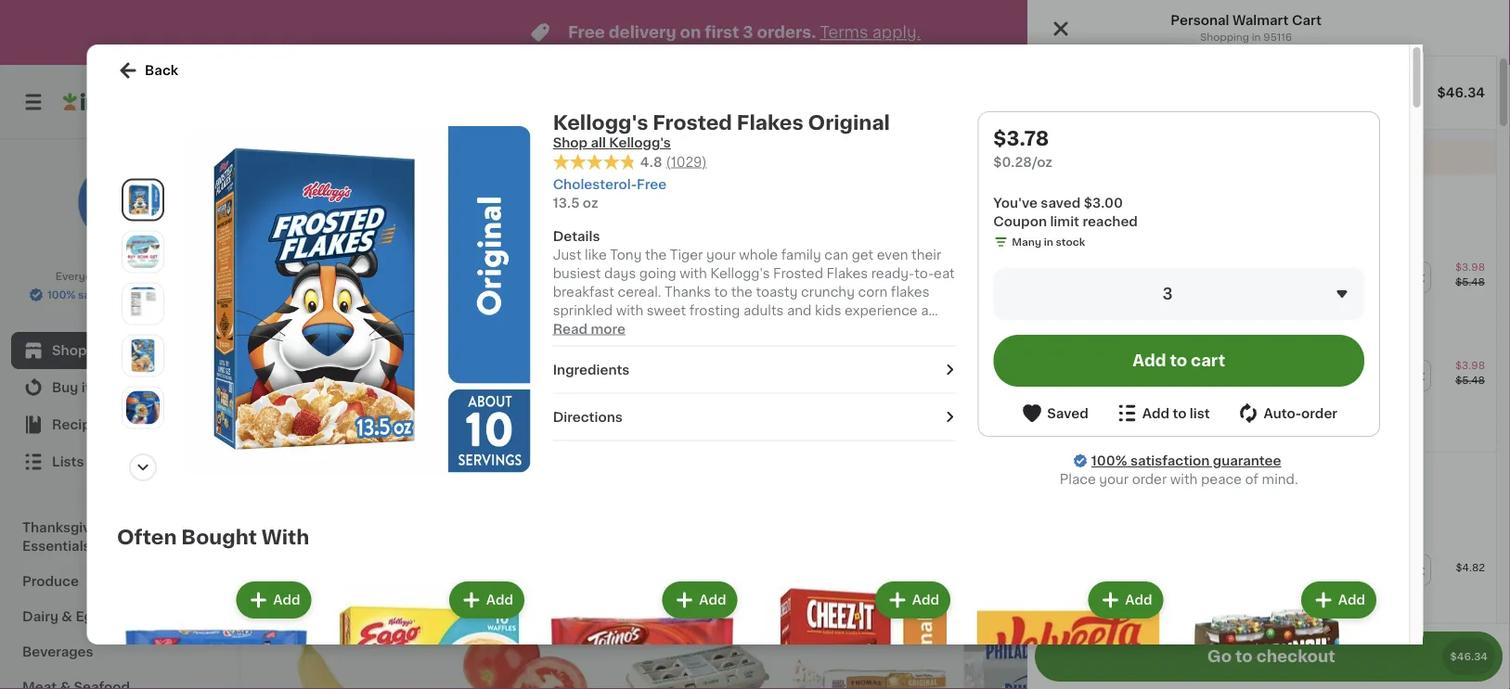 Task type: locate. For each thing, give the bounding box(es) containing it.
15.9
[[1014, 424, 1035, 434]]

remove for frosted flakes breakfast cereal, kids cereal, family breakfast, original
[[1259, 419, 1302, 430]]

shop up the it
[[52, 344, 87, 357]]

4 inside $ 4 86 /pkg (est.)
[[631, 394, 644, 414]]

rice up (397)
[[387, 352, 416, 365]]

wonderful for 6
[[962, 419, 1030, 432]]

breakfast inside frosted flakes breakfast cereal, kids cereal, family breakfast, original 24 oz
[[1206, 359, 1268, 372]]

1 vertical spatial shop
[[52, 344, 87, 357]]

breakfast, up 24 oz
[[497, 407, 563, 420]]

kids up the 3 jumbo cantaloupe
[[1321, 359, 1350, 372]]

delivery inside limited time offer region
[[609, 25, 676, 40]]

item carousel region
[[278, 162, 1459, 518], [278, 533, 1459, 690]]

enlarge cereal & breakfast food kellogg's frosted flakes original angle_top (opens in a new tab) image
[[126, 391, 159, 425]]

walmart logo image
[[78, 162, 159, 243]]

2 spend from the top
[[1099, 488, 1132, 498]]

24 inside buy any 2, save $3 dialog
[[497, 424, 510, 434]]

0 horizontal spatial rice
[[387, 352, 416, 365]]

breakfast inside "frosted flakes breakfast cereal, kids cereal, family breakfast, original"
[[497, 370, 559, 383]]

wonderful up "pomegranate"
[[827, 419, 895, 432]]

choose replacement down '2 fl oz'
[[1120, 600, 1231, 611]]

each down 24 oz
[[514, 452, 539, 462]]

2 remove from the top
[[1259, 419, 1302, 430]]

2 bran from the left
[[1057, 352, 1087, 365]]

to- down sweet,
[[962, 456, 981, 469]]

stock inside 15.9 oz many in stock
[[1077, 443, 1106, 453]]

1 horizontal spatial kellogg's rice krispies breakfast cereal original
[[1107, 261, 1321, 289]]

$ inside '$ 4 28'
[[795, 395, 801, 405]]

product group containing 1 ct
[[497, 160, 655, 459]]

your first delivery is free!
[[1039, 151, 1205, 164]]

2 vertical spatial 1 ct button
[[1397, 555, 1431, 585]]

(1.03k)
[[738, 391, 774, 401], [566, 409, 602, 419]]

15.9 oz many in stock
[[1014, 424, 1106, 453]]

kellogg's down see
[[1107, 261, 1167, 274]]

1 horizontal spatial 78
[[867, 642, 880, 652]]

rice down see eligible items button
[[1171, 261, 1200, 274]]

0 vertical spatial krispies
[[1203, 261, 1256, 274]]

2 choose replacement button from the top
[[1100, 416, 1231, 433]]

1 wonderful from the left
[[827, 419, 895, 432]]

0 vertical spatial remove
[[1259, 321, 1302, 331]]

frosted up (1029) button at left top
[[652, 113, 732, 132]]

1 vertical spatial first
[[1072, 151, 1099, 164]]

frosted inside frosted flakes breakfast cereal, kids cereal, family breakfast, original 24 oz
[[1107, 359, 1158, 372]]

in down container
[[1183, 455, 1192, 466]]

each (est.)
[[492, 393, 572, 408]]

0 vertical spatial $5.48
[[1456, 277, 1485, 287]]

1 vertical spatial remove
[[1259, 419, 1302, 430]]

$ 1 44
[[453, 394, 485, 414]]

kellogg's rice krispies breakfast cereal original down see eligible items button
[[1107, 261, 1321, 289]]

0 horizontal spatial items
[[548, 61, 606, 80]]

more inside spend $15, save $5 spend $10.18 more to redeem
[[1169, 488, 1195, 498]]

product group
[[324, 160, 482, 437], [497, 160, 655, 459], [842, 160, 999, 459], [1014, 160, 1172, 459], [278, 228, 434, 457], [449, 228, 605, 464], [620, 228, 776, 483], [791, 228, 947, 503], [962, 228, 1118, 486], [1133, 228, 1288, 472], [1303, 228, 1459, 457], [1014, 474, 1172, 690], [117, 578, 315, 690], [330, 578, 528, 690], [543, 578, 741, 690], [756, 578, 954, 690], [969, 578, 1167, 690], [1182, 578, 1380, 690], [278, 600, 434, 690], [449, 600, 605, 690], [620, 600, 776, 690], [791, 600, 947, 690], [962, 600, 1118, 690], [1133, 600, 1288, 690], [1303, 600, 1459, 690]]

remove up frosted flakes breakfast cereal, kids cereal, family breakfast, original button
[[1259, 321, 1302, 331]]

1 horizontal spatial to-
[[962, 456, 981, 469]]

0 vertical spatial replacement
[[1164, 321, 1231, 331]]

flakes inside "frosted flakes breakfast cereal, kids cereal, family breakfast, original"
[[550, 352, 592, 365]]

family up '(514)'
[[1064, 370, 1106, 383]]

free inside limited time offer region
[[568, 25, 605, 40]]

2 vertical spatial choose replacement
[[1120, 600, 1231, 611]]

3 product group from the top
[[1028, 540, 1496, 625]]

100%
[[1119, 105, 1147, 116], [47, 290, 76, 300], [1091, 455, 1127, 468]]

replacement for spend $15, save $5
[[1164, 600, 1231, 611]]

fiber inside raisin bran breakfast cereal, family breakfast, fiber cereal, original
[[1084, 389, 1117, 402]]

sun
[[620, 419, 645, 432]]

2 product group from the top
[[1028, 346, 1496, 444]]

1 fiber from the left
[[911, 389, 944, 402]]

more right save
[[379, 61, 433, 80]]

guarantee
[[1214, 105, 1268, 116], [143, 290, 197, 300], [1213, 455, 1281, 468]]

to inside spend $15, save $5 spend $10.18 more to redeem
[[1198, 488, 1208, 498]]

3
[[743, 25, 753, 40], [1162, 286, 1173, 302], [680, 327, 693, 347], [1025, 327, 1038, 347], [1314, 394, 1327, 414], [335, 641, 348, 661], [852, 641, 865, 661]]

with
[[1170, 473, 1197, 486]]

1 remove from the top
[[1259, 321, 1302, 331]]

2 remove button from the top
[[1238, 416, 1302, 433]]

add to list
[[1142, 407, 1210, 420]]

many in stock down bananas
[[515, 443, 589, 453]]

is
[[1159, 151, 1171, 164]]

walmart up 95116
[[1233, 14, 1289, 27]]

product group
[[1028, 247, 1496, 346], [1028, 346, 1496, 444], [1028, 540, 1496, 625]]

family up the directions
[[546, 389, 589, 402]]

replacement up the cart
[[1164, 321, 1231, 331]]

product group containing 6
[[962, 228, 1118, 486]]

flakes down orders.
[[736, 113, 803, 132]]

choose replacement button for frosted flakes breakfast cereal, kids cereal, family breakfast, original
[[1100, 416, 1231, 433]]

$5.48 for frosted flakes breakfast cereal, kids cereal, family breakfast, original
[[1456, 376, 1485, 386]]

1 horizontal spatial cereal
[[1107, 276, 1150, 289]]

0 vertical spatial kellogg's
[[552, 113, 648, 132]]

1 spend from the top
[[1099, 470, 1143, 483]]

frosted inside "frosted flakes breakfast cereal, kids cereal, family breakfast, original"
[[497, 352, 547, 365]]

0 vertical spatial (1.03k)
[[738, 391, 774, 401]]

cereal down see
[[1107, 276, 1150, 289]]

in left 95116
[[1252, 32, 1261, 42]]

2 choose from the top
[[1120, 419, 1161, 430]]

in down bananas
[[547, 443, 557, 453]]

1 vertical spatial satisfaction
[[78, 290, 140, 300]]

1 vertical spatial 1 ct button
[[1397, 361, 1431, 391]]

1 vertical spatial lb
[[502, 452, 511, 462]]

1 vertical spatial $46.34
[[1451, 652, 1488, 662]]

cereal inside kellogg's rice krispies breakfast cereal original button
[[1107, 276, 1150, 289]]

0 vertical spatial delivery
[[609, 25, 676, 40]]

apply.
[[872, 25, 921, 40]]

$3.98 $5.48 for kellogg's rice krispies breakfast cereal original
[[1456, 262, 1485, 287]]

0 horizontal spatial kellogg's rice krispies breakfast cereal original
[[324, 352, 472, 402]]

shop inside kellogg's frosted flakes original shop all kellogg's
[[552, 136, 587, 149]]

original up auto-order
[[1273, 374, 1324, 387]]

4
[[631, 394, 644, 414], [801, 394, 815, 414]]

0 vertical spatial 24
[[1107, 393, 1120, 403]]

oz inside frosted flakes breakfast cereal, kids cereal, family breakfast, original 24 oz
[[1123, 393, 1135, 403]]

produce
[[22, 576, 79, 589]]

walmart link
[[78, 162, 159, 265]]

add to list button
[[1115, 402, 1210, 425]]

1 ct button for kellogg's rice krispies breakfast cereal original
[[1397, 263, 1431, 292]]

fiber
[[911, 389, 944, 402], [1084, 389, 1117, 402]]

satisfaction up "$15,"
[[1130, 455, 1209, 468]]

many in stock down the limit
[[1012, 237, 1085, 247]]

remove button up go to checkout on the right bottom of page
[[1238, 597, 1302, 614]]

save inside spend $15, save $5 spend $10.18 more to redeem
[[1176, 470, 1208, 483]]

remove button up frosted flakes breakfast cereal, kids cereal, family breakfast, original button
[[1238, 318, 1302, 334]]

more down with
[[1169, 488, 1195, 498]]

flakes inside kellogg's frosted flakes original shop all kellogg's
[[736, 113, 803, 132]]

free inside cholesterol-free 13.5 oz
[[636, 178, 666, 191]]

product group containing kellogg's rice krispies breakfast cereal original
[[1028, 247, 1496, 346]]

2 vertical spatial choose replacement button
[[1100, 597, 1231, 614]]

cart
[[1292, 14, 1322, 27]]

buy any 2, save $3 dialog
[[310, 45, 1201, 690]]

kids inside "frosted flakes breakfast cereal, kids cereal, family breakfast, original"
[[612, 370, 640, 383]]

2 vertical spatial 100% satisfaction guarantee
[[1091, 455, 1281, 468]]

remove for kellogg's rice krispies breakfast cereal original
[[1259, 321, 1302, 331]]

frosted for frosted flakes breakfast cereal, kids cereal, family breakfast, original 24 oz
[[1107, 359, 1158, 372]]

cereal, up sweet,
[[947, 389, 993, 402]]

directions button
[[552, 408, 955, 427]]

(397)
[[393, 409, 420, 419]]

$5.48 for kellogg's rice krispies breakfast cereal original
[[1456, 277, 1485, 287]]

eligible inside buy any 2, save $3 dialog
[[468, 61, 544, 80]]

95116
[[1264, 32, 1292, 42]]

★★★★★
[[552, 154, 636, 170], [552, 154, 636, 170], [669, 388, 734, 401], [669, 388, 734, 401], [324, 407, 389, 420], [324, 407, 389, 420], [497, 407, 562, 420], [497, 407, 562, 420], [1014, 407, 1079, 420], [1014, 407, 1079, 420]]

0 horizontal spatial order
[[1132, 473, 1167, 486]]

add to cart
[[1132, 353, 1225, 369]]

on for first
[[680, 25, 701, 40]]

pom wonderful ready- to-eat pomegranate arils
[[791, 419, 946, 469]]

spend down your
[[1099, 488, 1132, 498]]

(1.03k) up directions button
[[738, 391, 774, 401]]

family inside frosted flakes breakfast cereal, kids cereal, family breakfast, original 24 oz
[[1157, 374, 1200, 387]]

everyday
[[55, 272, 105, 282]]

family inside 5 raisin bran breakfast cereal, family breakfast, fiber cereal, original
[[891, 370, 934, 383]]

2 vertical spatial remove
[[1259, 600, 1302, 611]]

choose replacement for kellogg's rice krispies breakfast cereal original
[[1120, 321, 1231, 331]]

0 horizontal spatial first
[[705, 25, 739, 40]]

1 vertical spatial organic
[[449, 419, 501, 432]]

kellogg's rice krispies breakfast cereal original inside buy any 2, save $3 dialog
[[324, 352, 472, 402]]

0 vertical spatial more
[[379, 61, 433, 80]]

first
[[705, 25, 739, 40], [1072, 151, 1099, 164]]

buy for buy it again
[[52, 382, 78, 395]]

kellogg's rice krispies breakfast cereal original inside button
[[1107, 261, 1321, 289]]

guarantee down shopping
[[1214, 105, 1268, 116]]

organic inside organic bananas $0.72 / lb about 2.0 lb each
[[449, 419, 501, 432]]

100% up your
[[1091, 455, 1127, 468]]

5 inside 5 raisin bran breakfast cereal, family breakfast, fiber cereal, original
[[852, 327, 865, 347]]

breakfast, inside "frosted flakes breakfast cereal, kids cereal, family breakfast, original"
[[497, 407, 563, 420]]

to
[[1170, 353, 1187, 369], [1172, 407, 1186, 420], [1198, 488, 1208, 498], [1236, 649, 1253, 665]]

original inside 5 raisin bran breakfast cereal, family breakfast, fiber cereal, original
[[842, 407, 892, 420]]

2 4 from the left
[[801, 394, 815, 414]]

rice
[[1171, 261, 1200, 274], [387, 352, 416, 365]]

shop left "all"
[[552, 136, 587, 149]]

0 vertical spatial on
[[680, 25, 701, 40]]

1 horizontal spatial buy
[[1099, 192, 1126, 205]]

1 vertical spatial to-
[[962, 456, 981, 469]]

2 wonderful from the left
[[962, 419, 1030, 432]]

wonderful inside 6 wonderful halos sweet, seedless, easy- to-peel mandarins
[[962, 419, 1030, 432]]

cereal, up pom wonderful ready- to-eat pomegranate arils
[[842, 370, 888, 383]]

cantaloupe
[[1352, 419, 1428, 432]]

original inside kellogg's frosted flakes original shop all kellogg's
[[808, 113, 890, 132]]

see eligible items button
[[1099, 212, 1253, 243]]

0 vertical spatial 12
[[1442, 96, 1456, 109]]

1 bran from the left
[[885, 352, 915, 365]]

1 raisin from the left
[[842, 352, 881, 365]]

1 horizontal spatial (est.)
[[705, 393, 744, 408]]

0 horizontal spatial 78
[[350, 642, 363, 652]]

satisfaction up free!
[[1149, 105, 1212, 116]]

satisfaction inside button
[[78, 290, 140, 300]]

100% satisfaction guarantee up with
[[1091, 455, 1281, 468]]

1 $3.98 $5.48 from the top
[[1456, 262, 1485, 287]]

sellers
[[330, 542, 401, 561]]

stock
[[1056, 237, 1085, 247], [341, 440, 370, 451], [559, 443, 589, 453], [1077, 443, 1106, 453], [1195, 455, 1224, 466]]

often
[[117, 528, 176, 547]]

2 replacement from the top
[[1164, 419, 1231, 430]]

frosted inside kellogg's frosted flakes original shop all kellogg's
[[652, 113, 732, 132]]

to right go
[[1236, 649, 1253, 665]]

4 for $ 4 86 /pkg (est.)
[[631, 394, 644, 414]]

1 vertical spatial choose replacement
[[1120, 419, 1231, 430]]

to down peace
[[1198, 488, 1208, 498]]

first right "your"
[[1072, 151, 1099, 164]]

0 horizontal spatial $ 3 78
[[328, 641, 363, 661]]

3 replacement from the top
[[1164, 600, 1231, 611]]

1 horizontal spatial 12
[[1442, 96, 1456, 109]]

go
[[1208, 649, 1232, 665]]

1 4 from the left
[[631, 394, 644, 414]]

0 horizontal spatial kids
[[612, 370, 640, 383]]

wonderful up sweet,
[[962, 419, 1030, 432]]

frosted up each (est.)
[[497, 352, 547, 365]]

2 $5.48 from the top
[[1456, 376, 1485, 386]]

2 raisin from the left
[[1014, 352, 1054, 365]]

saved
[[1047, 407, 1088, 420]]

more inside button
[[590, 323, 625, 336]]

more inside buy any 2, save $3 dialog
[[379, 61, 433, 80]]

kellogg's inside kellogg's frosted flakes original shop all kellogg's
[[552, 113, 648, 132]]

0 horizontal spatial eligible
[[468, 61, 544, 80]]

wonderful inside pom wonderful ready- to-eat pomegranate arils
[[827, 419, 895, 432]]

krispies inside buy any 2, save $3 dialog
[[420, 352, 472, 365]]

limit
[[1050, 215, 1079, 228]]

bran up "saved"
[[1057, 352, 1087, 365]]

replacement up go
[[1164, 600, 1231, 611]]

flakes inside frosted flakes breakfast cereal, kids cereal, family breakfast, original 24 oz
[[1161, 359, 1203, 372]]

dairy & eggs link
[[11, 600, 226, 635]]

krispies down see eligible items button
[[1203, 261, 1256, 274]]

raisin up pom wonderful ready- to-eat pomegranate arils
[[842, 352, 881, 365]]

all
[[590, 136, 606, 149]]

organic up 44 on the bottom left
[[451, 374, 493, 384]]

$3.98 $5.48
[[1456, 262, 1485, 287], [1456, 361, 1485, 386]]

0 vertical spatial organic
[[451, 374, 493, 384]]

breakfast inside 5 raisin bran breakfast cereal, family breakfast, fiber cereal, original
[[918, 352, 980, 365]]

4 for $ 4 28
[[801, 394, 815, 414]]

on inside limited time offer region
[[680, 25, 701, 40]]

bran inside 5 raisin bran breakfast cereal, family breakfast, fiber cereal, original
[[885, 352, 915, 365]]

1 vertical spatial 100% satisfaction guarantee
[[47, 290, 197, 300]]

2 1 ct button from the top
[[1397, 361, 1431, 391]]

2 horizontal spatial more
[[1169, 488, 1195, 498]]

ct for first remove button from the bottom of the page
[[1411, 564, 1425, 577]]

2 vertical spatial choose
[[1120, 600, 1161, 611]]

$ inside $ 4 86 /pkg (est.)
[[624, 395, 631, 405]]

1 choose replacement button from the top
[[1100, 318, 1231, 334]]

see eligible items
[[1117, 221, 1235, 234]]

100% satisfaction guarantee button
[[29, 284, 208, 303]]

2,
[[1158, 192, 1170, 205]]

kids inside frosted flakes breakfast cereal, kids cereal, family breakfast, original 24 oz
[[1321, 359, 1350, 372]]

items
[[548, 61, 606, 80], [1198, 221, 1235, 234]]

more for save
[[379, 61, 433, 80]]

0 horizontal spatial on
[[437, 61, 463, 80]]

kids
[[1321, 359, 1350, 372], [612, 370, 640, 383]]

1 horizontal spatial first
[[1072, 151, 1099, 164]]

0 horizontal spatial 12
[[1133, 437, 1143, 447]]

on inside buy any 2, save $3 dialog
[[437, 61, 463, 80]]

0 horizontal spatial fiber
[[911, 389, 944, 402]]

choose replacement button for kellogg's rice krispies breakfast cereal original
[[1100, 318, 1231, 334]]

breakfast, up "pomegranate"
[[842, 389, 908, 402]]

original down "see eligible items"
[[1154, 276, 1204, 289]]

each
[[492, 393, 529, 408], [514, 452, 539, 462]]

$3.98
[[1456, 262, 1485, 272], [1456, 361, 1485, 371]]

(est.) up bananas
[[533, 393, 572, 408]]

$3.98 $5.48 for frosted flakes breakfast cereal, kids cereal, family breakfast, original
[[1456, 361, 1485, 386]]

essentials
[[22, 540, 91, 553]]

1 horizontal spatial more
[[590, 323, 625, 336]]

$3.78 $0.28/oz
[[993, 129, 1052, 169]]

0 vertical spatial guarantee
[[1214, 105, 1268, 116]]

remove left "jumbo"
[[1259, 419, 1302, 430]]

$ 0 33
[[282, 394, 318, 414]]

0 vertical spatial choose
[[1120, 321, 1161, 331]]

cereal up (397)
[[390, 370, 433, 383]]

1 horizontal spatial krispies
[[1203, 261, 1256, 274]]

buy it again
[[52, 382, 131, 395]]

$ inside $ 5 98
[[501, 642, 507, 652]]

oz down cholesterol-
[[582, 197, 598, 210]]

you've
[[993, 197, 1037, 210]]

1 horizontal spatial 24
[[1107, 393, 1120, 403]]

choose replacement up container
[[1120, 419, 1231, 430]]

0 horizontal spatial lb
[[487, 437, 497, 447]]

2 $3.98 $5.48 from the top
[[1456, 361, 1485, 386]]

6
[[972, 394, 986, 414]]

breakfast, inside 5 raisin bran breakfast cereal, family breakfast, fiber cereal, original
[[842, 389, 908, 402]]

$ 3 78
[[1018, 327, 1053, 347], [328, 641, 363, 661], [846, 641, 880, 661]]

100% down everyday
[[47, 290, 76, 300]]

2 choose replacement from the top
[[1120, 419, 1231, 430]]

1 vertical spatial $3.98
[[1456, 361, 1485, 371]]

1 promotion-wrapper element from the top
[[1028, 175, 1496, 452]]

1 horizontal spatial eligible
[[1146, 221, 1195, 234]]

choose for frosted flakes breakfast cereal, kids cereal, family breakfast, original
[[1120, 419, 1161, 430]]

to left the cart
[[1170, 353, 1187, 369]]

0 vertical spatial item carousel region
[[278, 162, 1459, 518]]

product group containing 1
[[449, 228, 605, 464]]

100% satisfaction guarantee inside 100% satisfaction guarantee button
[[47, 290, 197, 300]]

oz right 18
[[338, 424, 351, 434]]

add button
[[922, 165, 994, 199], [357, 234, 429, 267], [528, 234, 600, 267], [699, 234, 770, 267], [870, 234, 941, 267], [1040, 234, 1112, 267], [1382, 234, 1454, 267], [1095, 479, 1166, 513], [237, 584, 309, 617], [450, 584, 522, 617], [664, 584, 735, 617], [877, 584, 948, 617], [1090, 584, 1161, 617], [1303, 584, 1374, 617], [357, 605, 429, 639], [528, 605, 600, 639], [699, 605, 770, 639], [870, 605, 941, 639], [1040, 605, 1112, 639], [1211, 605, 1283, 639], [1382, 605, 1454, 639]]

go to checkout
[[1208, 649, 1336, 665]]

1 horizontal spatial frosted
[[652, 113, 732, 132]]

0 vertical spatial first
[[705, 25, 739, 40]]

0 horizontal spatial to-
[[791, 437, 810, 450]]

guarantee up of
[[1213, 455, 1281, 468]]

product group containing 1 ct
[[1028, 540, 1496, 625]]

0 vertical spatial rice
[[1171, 261, 1200, 274]]

stock down the 18 oz
[[341, 440, 370, 451]]

cereal, up bananas
[[497, 389, 543, 402]]

fiber up '(514)'
[[1084, 389, 1117, 402]]

0 vertical spatial 100%
[[1119, 105, 1147, 116]]

choose replacement button down '2 fl oz'
[[1100, 597, 1231, 614]]

choose down 5 34
[[1120, 419, 1161, 430]]

spend up $10.18
[[1099, 470, 1143, 483]]

0 vertical spatial $3.98
[[1456, 262, 1485, 272]]

stock up $5 at right
[[1195, 455, 1224, 466]]

1 product group from the top
[[1028, 247, 1496, 346]]

peace
[[1201, 473, 1242, 486]]

(1029)
[[666, 155, 707, 168]]

flakes for frosted flakes breakfast cereal, kids cereal, family breakfast, original 24 oz
[[1161, 359, 1203, 372]]

1 $5.48 from the top
[[1456, 277, 1485, 287]]

orders.
[[757, 25, 816, 40]]

add inside add to cart button
[[1132, 353, 1166, 369]]

1 horizontal spatial fiber
[[1084, 389, 1117, 402]]

2 horizontal spatial frosted
[[1107, 359, 1158, 372]]

oz left 5 34
[[1123, 393, 1135, 403]]

sun harvest seedless red grapes
[[620, 419, 763, 450]]

flakes for frosted flakes breakfast cereal, kids cereal, family breakfast, original
[[550, 352, 592, 365]]

on for eligible
[[437, 61, 463, 80]]

1 horizontal spatial order
[[1301, 407, 1337, 420]]

choose replacement
[[1120, 321, 1231, 331], [1120, 419, 1231, 430], [1120, 600, 1231, 611]]

fresh
[[278, 170, 336, 190]]

2 fiber from the left
[[1084, 389, 1117, 402]]

1 vertical spatial item carousel region
[[278, 533, 1459, 690]]

0 vertical spatial order
[[1301, 407, 1337, 420]]

100% satisfaction guarantee up free!
[[1119, 105, 1268, 116]]

first inside limited time offer region
[[705, 25, 739, 40]]

1 $3.98 from the top
[[1456, 262, 1485, 272]]

original down terms
[[808, 113, 890, 132]]

choose down '2 fl oz'
[[1120, 600, 1161, 611]]

fl
[[1116, 574, 1123, 584]]

None search field
[[265, 76, 708, 128]]

ct for remove button for frosted flakes breakfast cereal, kids cereal, family breakfast, original
[[1411, 370, 1425, 383]]

eligible inside button
[[1146, 221, 1195, 234]]

kellogg's up "all"
[[552, 113, 648, 132]]

everyday store prices
[[55, 272, 170, 282]]

1 horizontal spatial free
[[636, 178, 666, 191]]

in inside 15.9 oz many in stock
[[1065, 443, 1074, 453]]

often bought with
[[117, 528, 309, 547]]

replacement up container
[[1164, 419, 1231, 430]]

oz up seedless,
[[1038, 424, 1050, 434]]

enlarge cereal & breakfast food kellogg's frosted flakes original angle_right (opens in a new tab) image
[[126, 287, 159, 321]]

1 horizontal spatial wonderful
[[962, 419, 1030, 432]]

choose down 3 field on the top of page
[[1120, 321, 1161, 331]]

1 replacement from the top
[[1164, 321, 1231, 331]]

walmart image
[[1039, 68, 1085, 114]]

add
[[958, 175, 985, 188], [392, 244, 420, 257], [563, 244, 590, 257], [734, 244, 761, 257], [905, 244, 932, 257], [1076, 244, 1103, 257], [1417, 244, 1444, 257], [1132, 353, 1166, 369], [1142, 407, 1169, 420], [1130, 489, 1157, 502], [273, 594, 300, 607], [486, 594, 513, 607], [699, 594, 726, 607], [912, 594, 939, 607], [1125, 594, 1152, 607], [1338, 594, 1365, 607], [392, 615, 420, 628], [563, 615, 590, 628], [734, 615, 761, 628], [905, 615, 932, 628], [1076, 615, 1103, 628], [1246, 615, 1274, 628], [1417, 615, 1444, 628]]

0 horizontal spatial $ 5 48
[[328, 327, 364, 347]]

1 vertical spatial kellogg's
[[1107, 261, 1167, 274]]

buy
[[1099, 192, 1126, 205], [52, 382, 78, 395]]

1 item carousel region from the top
[[278, 162, 1459, 518]]

3 inside field
[[1162, 286, 1173, 302]]

buy it again link
[[11, 369, 226, 407]]

1 vertical spatial kellogg's rice krispies breakfast cereal original
[[324, 352, 472, 402]]

kids up "sun"
[[612, 370, 640, 383]]

breakfast, down the cart
[[1203, 374, 1269, 387]]

stock down '(514)'
[[1077, 443, 1106, 453]]

13.5
[[552, 197, 579, 210]]

many inside 15.9 oz many in stock
[[1033, 443, 1062, 453]]

saved
[[1040, 197, 1080, 210]]

stock down the directions
[[559, 443, 589, 453]]

to left list
[[1172, 407, 1186, 420]]

krispies up the $ 1 44
[[420, 352, 472, 365]]

breakfast inside raisin bran breakfast cereal, family breakfast, fiber cereal, original
[[1090, 352, 1153, 365]]

mind.
[[1262, 473, 1298, 486]]

1 vertical spatial more
[[590, 323, 625, 336]]

0 horizontal spatial krispies
[[420, 352, 472, 365]]

2 (est.) from the left
[[705, 393, 744, 408]]

1 (est.) from the left
[[533, 393, 572, 408]]

24
[[1107, 393, 1120, 403], [497, 424, 510, 434]]

kids for frosted flakes breakfast cereal, kids cereal, family breakfast, original
[[612, 370, 640, 383]]

1 horizontal spatial kellogg's
[[552, 113, 648, 132]]

raspberries
[[1133, 419, 1211, 432]]

2 $3.98 from the top
[[1456, 361, 1485, 371]]

24 up '(514)'
[[1107, 393, 1120, 403]]

many down bananas
[[515, 443, 545, 453]]

order inside button
[[1301, 407, 1337, 420]]

1 horizontal spatial shop
[[552, 136, 587, 149]]

1 horizontal spatial on
[[680, 25, 701, 40]]

promotion-wrapper element
[[1028, 175, 1496, 452], [1028, 452, 1496, 633]]

read
[[552, 323, 587, 336]]

to for add to cart
[[1170, 353, 1187, 369]]

$4.86 per package (estimated) element
[[620, 392, 776, 416]]

original up "pomegranate"
[[842, 407, 892, 420]]

choose replacement button
[[1100, 318, 1231, 334], [1100, 416, 1231, 433], [1100, 597, 1231, 614]]

each inside organic bananas $0.72 / lb about 2.0 lb each
[[514, 452, 539, 462]]

original inside "frosted flakes breakfast cereal, kids cereal, family breakfast, original"
[[566, 407, 617, 420]]

stock down the limit
[[1056, 237, 1085, 247]]

original inside kellogg's rice krispies breakfast cereal original button
[[1154, 276, 1204, 289]]

breakfast, up saved button
[[1014, 389, 1080, 402]]

1 vertical spatial items
[[1198, 221, 1235, 234]]

frosted for frosted flakes breakfast cereal, kids cereal, family breakfast, original
[[497, 352, 547, 365]]

breakfast, inside frosted flakes breakfast cereal, kids cereal, family breakfast, original 24 oz
[[1203, 374, 1269, 387]]

1 horizontal spatial (1.03k)
[[738, 391, 774, 401]]

flakes up 34
[[1161, 359, 1203, 372]]

1 horizontal spatial raisin
[[1014, 352, 1054, 365]]

2 item carousel region from the top
[[278, 533, 1459, 690]]

any
[[1129, 192, 1155, 205]]

$
[[328, 328, 335, 338], [1018, 328, 1025, 338], [282, 395, 289, 405], [453, 395, 460, 405], [624, 395, 631, 405], [795, 395, 801, 405], [328, 642, 335, 652], [501, 642, 507, 652], [846, 642, 852, 652], [673, 642, 680, 652], [1018, 642, 1025, 652]]

1 choose from the top
[[1120, 321, 1161, 331]]

(514)
[[1083, 409, 1109, 419]]

read more button
[[552, 320, 625, 339]]

items down the $3
[[1198, 221, 1235, 234]]

1 remove button from the top
[[1238, 318, 1302, 334]]

1 choose replacement from the top
[[1120, 321, 1231, 331]]

1 vertical spatial krispies
[[420, 352, 472, 365]]

0 horizontal spatial bran
[[885, 352, 915, 365]]

breakfast
[[1259, 261, 1321, 274], [918, 352, 980, 365], [1090, 352, 1153, 365], [1206, 359, 1268, 372], [324, 370, 387, 383], [497, 370, 559, 383]]

18
[[324, 424, 336, 434]]

0 vertical spatial eligible
[[468, 61, 544, 80]]

2 horizontal spatial kellogg's
[[1107, 261, 1167, 274]]

0 horizontal spatial flakes
[[550, 352, 592, 365]]

$3.98 for kellogg's rice krispies breakfast cereal original
[[1456, 262, 1485, 272]]

1 horizontal spatial flakes
[[736, 113, 803, 132]]

organic up /
[[449, 419, 501, 432]]

free
[[568, 25, 605, 40], [636, 178, 666, 191]]

organic
[[451, 374, 493, 384], [449, 419, 501, 432]]

to for go to checkout
[[1236, 649, 1253, 665]]

3 choose replacement button from the top
[[1100, 597, 1231, 614]]

save right 2,
[[1173, 192, 1205, 205]]

100% satisfaction guarantee link
[[1119, 103, 1268, 118], [1091, 452, 1281, 471]]

1 1 ct button from the top
[[1397, 263, 1431, 292]]

remove button left "jumbo"
[[1238, 416, 1302, 433]]

buy left the it
[[52, 382, 78, 395]]

0 horizontal spatial (est.)
[[533, 393, 572, 408]]

2 promotion-wrapper element from the top
[[1028, 452, 1496, 633]]

wonderful for pom
[[827, 419, 895, 432]]

1 vertical spatial guarantee
[[143, 290, 197, 300]]



Task type: describe. For each thing, give the bounding box(es) containing it.
redeem
[[1211, 488, 1251, 498]]

to- inside pom wonderful ready- to-eat pomegranate arils
[[791, 437, 810, 450]]

100% inside button
[[47, 290, 76, 300]]

remove button for kellogg's rice krispies breakfast cereal original
[[1238, 318, 1302, 334]]

12 inside 'button'
[[1442, 96, 1456, 109]]

organic for organic
[[451, 374, 493, 384]]

ct for remove button associated with kellogg's rice krispies breakfast cereal original
[[1411, 271, 1425, 284]]

items inside button
[[1198, 221, 1235, 234]]

item carousel region containing best sellers
[[278, 533, 1459, 690]]

halos
[[1033, 419, 1070, 432]]

cereal & breakfast food kellogg's frosted flakes original hero image
[[183, 126, 530, 473]]

add inside add to list button
[[1142, 407, 1169, 420]]

about
[[449, 452, 480, 462]]

2 horizontal spatial 78
[[1040, 328, 1053, 338]]

in inside personal walmart cart shopping in 95116
[[1252, 32, 1261, 42]]

family inside "frosted flakes breakfast cereal, kids cereal, family breakfast, original"
[[546, 389, 589, 402]]

service type group
[[732, 84, 931, 121]]

buy any 2, save $3
[[1099, 192, 1225, 205]]

jumbo
[[1303, 419, 1349, 432]]

increment quantity of kellogg's rice krispies breakfast cereal original image
[[449, 171, 471, 193]]

1 vertical spatial 100% satisfaction guarantee link
[[1091, 452, 1281, 471]]

arils
[[791, 456, 819, 469]]

back
[[144, 64, 178, 77]]

many up "$15,"
[[1151, 455, 1181, 466]]

product group containing 0
[[278, 228, 434, 457]]

$10.18
[[1135, 488, 1166, 498]]

cereal, up saved button
[[1014, 370, 1060, 383]]

(est.) inside $ 4 86 /pkg (est.)
[[705, 393, 744, 408]]

frosted flakes breakfast cereal, kids cereal, family breakfast, original image
[[1039, 357, 1078, 396]]

best
[[278, 542, 326, 561]]

in down 18
[[329, 440, 338, 451]]

33
[[305, 395, 318, 405]]

items inside buy any 2, save $3 dialog
[[548, 61, 606, 80]]

again
[[94, 382, 131, 395]]

place your order with peace of mind.
[[1059, 473, 1298, 486]]

add to cart button
[[993, 335, 1364, 387]]

oz inside raspberries package 12 oz container
[[1146, 437, 1158, 447]]

product group for buy any 2, save $3
[[1028, 247, 1496, 346]]

enlarge cereal & breakfast food kellogg's frosted flakes original hero (opens in a new tab) image
[[126, 183, 159, 217]]

kids for frosted flakes breakfast cereal, kids cereal, family breakfast, original 24 oz
[[1321, 359, 1350, 372]]

oz inside cholesterol-free 13.5 oz
[[582, 197, 598, 210]]

increment quantity of frosted flakes breakfast cereal, kids cereal, family breakfast, original image
[[621, 171, 643, 193]]

$3.78
[[993, 129, 1049, 148]]

prices
[[137, 272, 170, 282]]

free delivery on first 3 orders. terms apply.
[[568, 25, 921, 40]]

2 vertical spatial satisfaction
[[1130, 455, 1209, 468]]

28
[[817, 395, 831, 405]]

$0.72
[[449, 437, 478, 447]]

0 vertical spatial 100% satisfaction guarantee link
[[1119, 103, 1268, 118]]

remove button for frosted flakes breakfast cereal, kids cereal, family breakfast, original
[[1238, 416, 1302, 433]]

ingredients
[[552, 364, 629, 377]]

$ 5 98
[[501, 641, 536, 661]]

5 raisin bran breakfast cereal, family breakfast, fiber cereal, original
[[842, 327, 993, 420]]

buy for buy any 2, save $3
[[1099, 192, 1126, 205]]

3 jumbo cantaloupe
[[1303, 394, 1428, 432]]

0 horizontal spatial shop
[[52, 344, 87, 357]]

98
[[522, 642, 536, 652]]

$3
[[1208, 192, 1225, 205]]

store
[[107, 272, 135, 282]]

thanksgiving
[[22, 522, 111, 535]]

auto-order button
[[1237, 402, 1337, 425]]

original up the 18 oz
[[324, 389, 375, 402]]

3 choose replacement from the top
[[1120, 600, 1231, 611]]

12 inside raspberries package 12 oz container
[[1133, 437, 1143, 447]]

86
[[646, 395, 660, 405]]

4.8 (1029)
[[640, 155, 707, 168]]

kellogg's
[[609, 136, 671, 149]]

3 choose from the top
[[1120, 600, 1161, 611]]

in down the limit
[[1044, 237, 1053, 247]]

$3.98 for frosted flakes breakfast cereal, kids cereal, family breakfast, original
[[1456, 361, 1485, 371]]

more for read
[[590, 323, 625, 336]]

$0.28/oz
[[993, 156, 1052, 169]]

recipes link
[[11, 407, 226, 444]]

1 ct for product group containing kellogg's rice krispies breakfast cereal original
[[1403, 271, 1425, 284]]

product group for spend $15, save $5
[[1028, 540, 1496, 625]]

2.0
[[483, 452, 499, 462]]

your
[[1039, 151, 1069, 164]]

1 horizontal spatial delivery
[[1102, 151, 1156, 164]]

1 ct for product group containing 1 ct
[[1403, 564, 1425, 577]]

pomegranate
[[835, 437, 922, 450]]

fiber inside 5 raisin bran breakfast cereal, family breakfast, fiber cereal, original
[[911, 389, 944, 402]]

42
[[314, 419, 330, 432]]

beverages
[[22, 646, 93, 659]]

shop link
[[11, 332, 226, 369]]

many down lime 42
[[297, 440, 326, 451]]

12 button
[[1398, 80, 1474, 124]]

enlarge cereal & breakfast food kellogg's frosted flakes original angle_left (opens in a new tab) image
[[126, 235, 159, 269]]

1 vertical spatial walmart
[[90, 250, 146, 263]]

spend $15, save $5 spend $10.18 more to redeem
[[1099, 470, 1251, 498]]

kellogg's rice krispies breakfast cereal original image
[[1039, 258, 1078, 297]]

many down coupon at the right top of the page
[[1012, 237, 1041, 247]]

breakfast inside button
[[1259, 261, 1321, 274]]

oz inside 15.9 oz many in stock
[[1038, 424, 1050, 434]]

to- inside 6 wonderful halos sweet, seedless, easy- to-peel mandarins
[[962, 456, 981, 469]]

eggs
[[76, 611, 109, 624]]

0 vertical spatial satisfaction
[[1149, 105, 1212, 116]]

original inside frosted flakes breakfast cereal, kids cereal, family breakfast, original 24 oz
[[1273, 374, 1324, 387]]

2
[[1107, 574, 1114, 584]]

many in stock down 18
[[297, 440, 370, 451]]

5 34
[[1143, 394, 1172, 414]]

3 1 ct button from the top
[[1397, 555, 1431, 585]]

raisin inside 5 raisin bran breakfast cereal, family breakfast, fiber cereal, original
[[842, 352, 881, 365]]

walmart inside personal walmart cart shopping in 95116
[[1233, 14, 1289, 27]]

3 remove button from the top
[[1238, 597, 1302, 614]]

instacart logo image
[[63, 91, 175, 113]]

(1029) button
[[666, 153, 707, 171]]

0 vertical spatial 100% satisfaction guarantee
[[1119, 105, 1268, 116]]

see
[[1117, 221, 1143, 234]]

enlarge cereal & breakfast food kellogg's frosted flakes original angle_back (opens in a new tab) image
[[126, 339, 159, 373]]

rice inside button
[[1171, 261, 1200, 274]]

kellogg's inside button
[[1107, 261, 1167, 274]]

1 vertical spatial (1.03k)
[[566, 409, 602, 419]]

cereal, up the directions
[[562, 370, 608, 383]]

fruit
[[341, 170, 389, 190]]

18 oz
[[324, 424, 351, 434]]

limited time offer region
[[0, 0, 1456, 65]]

$ inside the $ 1 44
[[453, 395, 460, 405]]

everyday store prices link
[[55, 269, 181, 284]]

cereal inside buy any 2, save $3 dialog
[[390, 370, 433, 383]]

list
[[1189, 407, 1210, 420]]

1 ct for product group containing frosted flakes breakfast cereal, kids cereal, family breakfast, original
[[1403, 370, 1425, 383]]

package
[[1214, 419, 1270, 432]]

2 horizontal spatial $ 5 48
[[1018, 641, 1054, 661]]

red
[[620, 437, 646, 450]]

choose replacement for frosted flakes breakfast cereal, kids cereal, family breakfast, original
[[1120, 419, 1231, 430]]

3 field
[[993, 268, 1364, 320]]

container
[[1161, 437, 1211, 447]]

product group containing frosted flakes breakfast cereal, kids cereal, family breakfast, original
[[1028, 346, 1496, 444]]

$15,
[[1146, 470, 1173, 483]]

$ 4 86 /pkg (est.)
[[624, 393, 744, 414]]

0 vertical spatial each
[[492, 393, 529, 408]]

choose for kellogg's rice krispies breakfast cereal original
[[1120, 321, 1161, 331]]

$1.44 each (estimated) element
[[449, 392, 605, 416]]

oz right fl
[[1126, 574, 1138, 584]]

read more
[[552, 323, 625, 336]]

promotion-wrapper element containing spend $15, save $5
[[1028, 452, 1496, 633]]

0 vertical spatial save
[[1173, 192, 1205, 205]]

raisin inside raisin bran breakfast cereal, family breakfast, fiber cereal, original
[[1014, 352, 1054, 365]]

2 horizontal spatial $ 3 78
[[1018, 327, 1053, 347]]

reached
[[1082, 215, 1138, 228]]

$4.82
[[1456, 562, 1485, 573]]

1 horizontal spatial $ 5 48
[[673, 641, 709, 661]]

krispies inside kellogg's rice krispies breakfast cereal original button
[[1203, 261, 1256, 274]]

24 inside frosted flakes breakfast cereal, kids cereal, family breakfast, original 24 oz
[[1107, 393, 1120, 403]]

cereal, up 5 34
[[1107, 374, 1154, 387]]

breakfast, inside raisin bran breakfast cereal, family breakfast, fiber cereal, original
[[1014, 389, 1080, 402]]

3 inside limited time offer region
[[743, 25, 753, 40]]

seedless
[[703, 419, 763, 432]]

dairy & eggs
[[22, 611, 109, 624]]

many in stock down container
[[1151, 455, 1224, 466]]

(est.) inside $1.44 each (estimated) element
[[533, 393, 572, 408]]

frosted flakes breakfast cereal, kids cereal, family breakfast, original button
[[1107, 358, 1353, 388]]

of
[[1245, 473, 1258, 486]]

34
[[1158, 395, 1172, 405]]

cart
[[1191, 353, 1225, 369]]

0 vertical spatial lb
[[487, 437, 497, 447]]

many in stock inside buy any 2, save $3 dialog
[[515, 443, 589, 453]]

remove frosted flakes breakfast cereal, kids cereal, family breakfast, original image
[[515, 171, 538, 193]]

kellogg's inside buy any 2, save $3 dialog
[[324, 352, 384, 365]]

eat
[[810, 437, 831, 450]]

remove kellogg's rice krispies breakfast cereal original image
[[343, 171, 365, 193]]

promotion-wrapper element containing buy any 2, save $3
[[1028, 175, 1496, 452]]

details
[[552, 230, 600, 243]]

$ inside $ 0 33
[[282, 395, 289, 405]]

bran inside raisin bran breakfast cereal, family breakfast, fiber cereal, original
[[1057, 352, 1087, 365]]

to for add to list
[[1172, 407, 1186, 420]]

rice inside buy any 2, save $3 dialog
[[387, 352, 416, 365]]

details button
[[552, 227, 955, 246]]

sweet,
[[962, 437, 1006, 450]]

1 ct button for frosted flakes breakfast cereal, kids cereal, family breakfast, original
[[1397, 361, 1431, 391]]

1 horizontal spatial lb
[[502, 452, 511, 462]]

family inside raisin bran breakfast cereal, family breakfast, fiber cereal, original
[[1064, 370, 1106, 383]]

1 horizontal spatial $ 3 78
[[846, 641, 880, 661]]

3 remove from the top
[[1259, 600, 1302, 611]]

$3.00
[[1084, 197, 1123, 210]]

item carousel region containing fresh fruit
[[278, 162, 1459, 518]]

2 vertical spatial guarantee
[[1213, 455, 1281, 468]]

frosted flakes breakfast cereal, kids cereal, family breakfast, original
[[497, 352, 640, 420]]

personal walmart cart shopping in 95116
[[1171, 14, 1322, 42]]

3 inside the 3 jumbo cantaloupe
[[1314, 394, 1327, 414]]

2 fl oz
[[1107, 574, 1138, 584]]

coupon
[[993, 215, 1047, 228]]

replacement for buy any 2, save $3
[[1164, 321, 1231, 331]]

save more on eligible items
[[324, 61, 606, 80]]

meal
[[114, 522, 147, 535]]

lime
[[278, 419, 310, 432]]

0 vertical spatial $46.34
[[1437, 86, 1485, 99]]

back button
[[117, 59, 178, 82]]

it
[[81, 382, 91, 395]]

personal
[[1171, 14, 1230, 27]]

thanksgiving meal essentials
[[22, 522, 147, 553]]

frosted flakes breakfast cereal, kids cereal, family breakfast, original 24 oz
[[1107, 359, 1350, 403]]

oz down $1.44 each (estimated) element
[[513, 424, 525, 434]]

guarantee inside button
[[143, 290, 197, 300]]

cereal, up auto-order
[[1272, 359, 1318, 372]]

organic for organic bananas $0.72 / lb about 2.0 lb each
[[449, 419, 501, 432]]

original inside raisin bran breakfast cereal, family breakfast, fiber cereal, original
[[1014, 407, 1065, 420]]

cholesterol-
[[552, 178, 636, 191]]

ingredients button
[[552, 361, 955, 379]]

2 vertical spatial 100%
[[1091, 455, 1127, 468]]

cereal, up add to list button
[[1120, 389, 1166, 402]]



Task type: vqa. For each thing, say whether or not it's contained in the screenshot.
"Bowl of nachos covered in cheese." image
no



